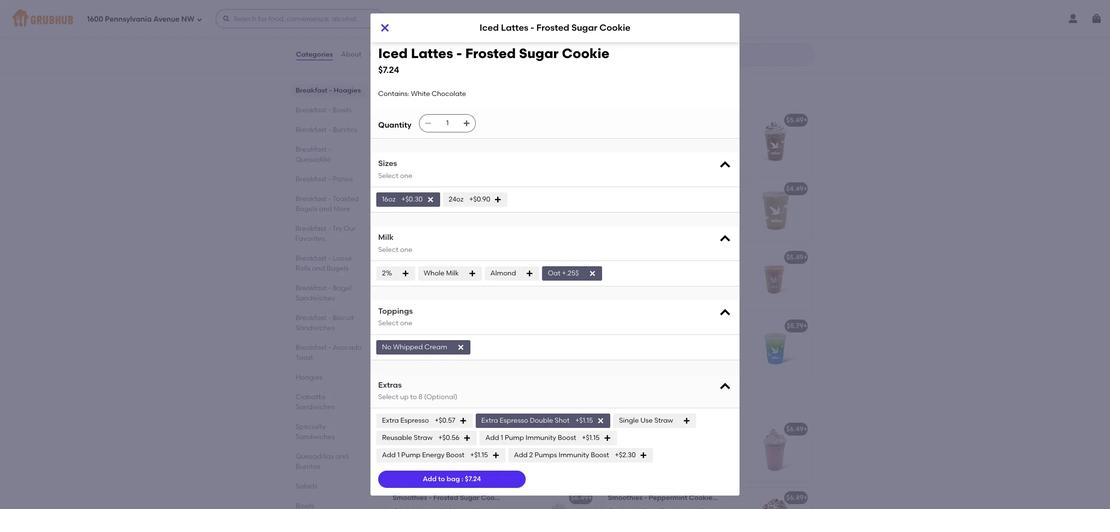 Task type: describe. For each thing, give the bounding box(es) containing it.
reviews button
[[369, 37, 397, 72]]

avocado
[[333, 344, 362, 352]]

one for toppings
[[400, 320, 412, 328]]

our
[[344, 225, 356, 233]]

holiday blend coffee - holiday blend image
[[740, 7, 812, 69]]

bagels inside breakfast - toasted bagels and more
[[296, 205, 318, 213]]

holiday up +$0.57
[[422, 398, 461, 410]]

breakfast - bagel sandwiches tab
[[296, 284, 363, 304]]

$4.49 + for iced coffees - peppermint bark image
[[571, 185, 592, 193]]

milk inside milk select one
[[378, 233, 394, 242]]

sauce for iced coffees - peppermint mocha
[[462, 267, 482, 275]]

- inside the breakfast - avocado toast
[[328, 344, 331, 352]]

shot
[[555, 417, 570, 426]]

vanilla)
[[794, 322, 819, 330]]

breakfast - biscuit sandwiches
[[296, 314, 354, 333]]

coffees for iced coffees - frosted sugar cookie
[[624, 185, 650, 193]]

espresso for extra espresso
[[401, 417, 429, 426]]

pcs inside 'contains: white chocolate, top with peppermint pcs'
[[433, 36, 444, 44]]

breakfast - quesadilla tab
[[296, 145, 363, 165]]

& for smoothies - peppermint cookies & cream
[[717, 494, 723, 503]]

one for milk
[[400, 246, 412, 254]]

with inside contains: white chocolate, top with peppermint pcs, mint syrup
[[713, 439, 728, 447]]

espresso for extra espresso double shot
[[500, 417, 528, 426]]

syrup inside contains: chocolate sauce, mint syrup
[[608, 139, 626, 148]]

milkshakes
[[393, 426, 429, 434]]

quesadillas and burritos tab
[[296, 452, 363, 472]]

smoothies - peppermint bark
[[608, 426, 704, 434]]

0 vertical spatial lattes
[[501, 22, 528, 33]]

breakfast - bowls tab
[[296, 105, 363, 115]]

(optional)
[[424, 394, 457, 402]]

contains: for cold brews - peppermint bark
[[608, 267, 639, 275]]

bagel
[[333, 285, 352, 293]]

winter
[[695, 322, 717, 330]]

+$0.57
[[435, 417, 455, 426]]

$4.49 for iced coffees - frosted sugar cookie image
[[786, 185, 804, 193]]

mint inside contains: top with peppermint pcs, white chocolate, mint syrup
[[666, 277, 681, 285]]

top inside contains: white chocolate, top with peppermint pcs, mint syrup
[[699, 439, 711, 447]]

16oz
[[382, 196, 396, 204]]

add 1 pump immunity boost
[[486, 435, 576, 443]]

contains: top with peppermint pcs, white chocolate, mint syrup
[[608, 267, 724, 285]]

- inside iced lattes - frosted sugar cookie $7.24
[[456, 45, 462, 62]]

chocolate, for steamers - peppermint bark
[[446, 26, 482, 35]]

specialty sandwiches
[[296, 423, 335, 442]]

1 vertical spatial to
[[438, 476, 445, 484]]

pcs inside contains: white chocolate, mint syrup, top with peppermint pcs
[[484, 208, 496, 216]]

quesadilla
[[296, 156, 331, 164]]

iced holiday sips
[[386, 88, 474, 100]]

smoothies - peppermint cookies & cream
[[608, 494, 747, 503]]

0 vertical spatial straw
[[654, 417, 673, 426]]

boost for add 1 pump energy boost
[[446, 452, 465, 460]]

8
[[419, 394, 423, 402]]

white for steamers - peppermint bark
[[425, 26, 445, 35]]

contains: for iced lattes - frosted sugar cookie
[[393, 130, 424, 138]]

- inside breakfast - biscuit sandwiches
[[328, 314, 331, 323]]

contains: for smoothies - peppermint bark
[[608, 439, 639, 447]]

+$1.15 for add 1 pump energy boost
[[470, 452, 488, 460]]

and for more
[[319, 205, 332, 213]]

quantity
[[378, 120, 412, 130]]

mint inside contains: white chocolate, mint syrup, top with peppermint pcs
[[484, 198, 498, 207]]

with inside 'contains: white chocolate, top with peppermint pcs'
[[497, 26, 512, 35]]

select for milk
[[378, 246, 399, 254]]

coffee
[[656, 13, 678, 21]]

ciabatta sandwiches tab
[[296, 393, 363, 413]]

iced coffees - peppermint mocha image
[[524, 247, 596, 310]]

pcs, inside contains: top with peppermint pcs, white chocolate, mint syrup
[[711, 267, 724, 275]]

with inside contains: top with peppermint pcs, white chocolate, mint syrup
[[654, 267, 669, 275]]

sauce for cold brews - peppermint mocha
[[462, 336, 482, 344]]

to inside extras select up to 8 (optional)
[[410, 394, 417, 402]]

+ for iced coffees - peppermint mocha
[[588, 254, 592, 262]]

extras select up to 8 (optional)
[[378, 381, 457, 402]]

magnifying glass icon image
[[653, 49, 664, 61]]

ciabatta
[[296, 394, 325, 402]]

iced coffees - peppermint mocha
[[393, 254, 504, 262]]

0 vertical spatial energy
[[644, 322, 667, 330]]

chocolate, for smoothies - peppermint bark
[[661, 439, 698, 447]]

2 blend from the left
[[711, 13, 730, 21]]

cookies for milkshakes - peppermint cookies & cream
[[475, 426, 502, 434]]

breakfast - try our favorites tab
[[296, 224, 363, 244]]

boost for add 1 pump immunity boost
[[558, 435, 576, 443]]

contains: white chocolate, mint syrup, top with peppermint pcs
[[393, 198, 498, 216]]

breakfast for breakfast - avocado toast
[[296, 344, 327, 352]]

reusable
[[382, 435, 412, 443]]

sizes
[[378, 159, 397, 168]]

svg image inside the main navigation navigation
[[196, 17, 202, 22]]

$3.89 +
[[571, 254, 592, 262]]

holiday blend coffee - holiday blend button
[[602, 7, 812, 69]]

holiday up "input item quantity" "number field" on the top left
[[411, 88, 450, 100]]

extras
[[378, 381, 402, 390]]

one for sizes
[[400, 172, 412, 180]]

add for add 1 pump immunity boost
[[486, 435, 499, 443]]

iced coffees - peppermint bark image
[[524, 179, 596, 241]]

sips for iced holiday sips
[[453, 88, 474, 100]]

breakfast - avocado toast tab
[[296, 343, 363, 363]]

smoothies - peppermint bark image
[[740, 419, 812, 482]]

+$2.30
[[615, 452, 636, 460]]

$7.24 inside iced lattes - frosted sugar cookie $7.24
[[378, 64, 399, 75]]

mint inside contains: white chocolate, top with peppermint pcs, mint syrup
[[663, 449, 677, 457]]

steamers
[[393, 13, 424, 21]]

avenue
[[153, 15, 180, 23]]

breakfast - panini
[[296, 175, 353, 184]]

white for smoothies - peppermint bark
[[641, 439, 660, 447]]

smoothies for smoothies - peppermint bark
[[608, 426, 643, 434]]

breakfast for breakfast - quesadilla
[[296, 146, 327, 154]]

blues
[[719, 322, 737, 330]]

1 vertical spatial milk
[[446, 269, 459, 278]]

$6.49 for milkshakes - peppermint cookies & cream
[[571, 426, 588, 434]]

sandwiches inside breakfast - bagel sandwiches
[[296, 295, 335, 303]]

reusable straw
[[382, 435, 433, 443]]

more
[[334, 205, 350, 213]]

$6.49 for smoothies - peppermint cookies & cream
[[786, 494, 804, 503]]

white inside contains: top with peppermint pcs, white chocolate, mint syrup
[[608, 277, 627, 285]]

panini
[[333, 175, 353, 184]]

syrup for cold brews - peppermint bark
[[682, 277, 701, 285]]

bark up contains: white chocolate, top with peppermint pcs, mint syrup
[[689, 426, 704, 434]]

whole milk
[[424, 269, 459, 278]]

peppermint inside contains: white chocolate, mint syrup, top with peppermint pcs
[[445, 208, 483, 216]]

smoothies - frosted sugar cookie image
[[524, 488, 596, 510]]

iced coffees - frosted sugar cookie image
[[740, 179, 812, 241]]

1600
[[87, 15, 103, 23]]

cookie inside iced lattes - frosted sugar cookie $7.24
[[562, 45, 610, 62]]

oat
[[548, 269, 561, 278]]

toast
[[296, 354, 313, 362]]

2
[[529, 452, 533, 460]]

add left bag
[[423, 476, 437, 484]]

$5.79
[[787, 322, 804, 330]]

bark up 'contains: white chocolate, top with peppermint pcs'
[[471, 13, 486, 21]]

syrup for smoothies - peppermint bark
[[678, 449, 697, 457]]

up
[[400, 394, 409, 402]]

add 2 pumps immunity boost
[[514, 452, 609, 460]]

immunity for pump
[[526, 435, 556, 443]]

quesadillas and burritos
[[296, 453, 348, 471]]

breakfast - avocado toast
[[296, 344, 362, 362]]

favorites
[[296, 235, 325, 243]]

steamers - peppermint bark
[[393, 13, 486, 21]]

1 for add 1 pump immunity boost
[[501, 435, 503, 443]]

+.25$
[[562, 269, 579, 278]]

contains: for iced coffees - peppermint mocha
[[393, 267, 424, 275]]

add 1 pump energy boost
[[382, 452, 465, 460]]

chocolate, inside contains: top with peppermint pcs, white chocolate, mint syrup
[[629, 277, 665, 285]]

contains: for cold brews - peppermint mocha
[[393, 336, 424, 344]]

white for iced lattes - frosted sugar cookie
[[425, 130, 445, 138]]

top inside 'contains: white chocolate, top with peppermint pcs'
[[484, 26, 496, 35]]

breakfast for breakfast - panini
[[296, 175, 327, 184]]

iced coffees - peppermint bark
[[393, 185, 496, 193]]

Input item quantity number field
[[437, 115, 458, 132]]

extra for extra espresso
[[382, 417, 399, 426]]

breakfast - try our favorites
[[296, 225, 356, 243]]

burritos for quesadillas and burritos
[[296, 463, 320, 471]]

specialty
[[296, 423, 326, 432]]

hoagies inside tab
[[334, 87, 361, 95]]

with inside contains: white chocolate, mint syrup, top with peppermint pcs
[[428, 208, 443, 216]]

0 horizontal spatial cream
[[425, 343, 447, 352]]

quesadillas
[[296, 453, 334, 461]]

extra espresso double shot
[[481, 417, 570, 426]]

- inside breakfast - try our favorites
[[328, 225, 331, 233]]

4 sandwiches from the top
[[296, 434, 335, 442]]

select for extras
[[378, 394, 399, 402]]

$5.79 +
[[787, 322, 808, 330]]

cold brews - peppermint bark image
[[740, 247, 812, 310]]

single
[[619, 417, 639, 426]]

try
[[333, 225, 342, 233]]

cold for cold brews - peppermint bark
[[608, 254, 624, 262]]

mocha for iced coffees - peppermint mocha
[[481, 254, 504, 262]]

:
[[462, 476, 463, 484]]

+ for milkshakes - peppermint cookies & cream
[[588, 426, 592, 434]]

smoothies for smoothies - frosted sugar cookie
[[393, 494, 427, 503]]

smoothies - frosted sugar cookie
[[393, 494, 505, 503]]

milkshakes - peppermint cookies & cream image
[[524, 419, 596, 482]]

contains: white chocolate, top with peppermint pcs
[[393, 26, 512, 44]]

chocolate inside contains: chocolate sauce, mint syrup
[[641, 130, 675, 138]]

breakfast - loose rolls and bagels
[[296, 255, 352, 273]]

cold brews - peppermint mocha image
[[524, 316, 596, 379]]

contains: chocolate sauce, mint syrup
[[608, 130, 715, 148]]

iced coffees - frosted sugar cookie
[[608, 185, 727, 193]]

immunity for pumps
[[559, 452, 589, 460]]

+$0.56
[[438, 435, 460, 443]]

bag
[[447, 476, 460, 484]]

pennsylvania
[[105, 15, 152, 23]]

pump for immunity
[[505, 435, 524, 443]]

cookies for smoothies - peppermint cookies & cream
[[689, 494, 716, 503]]

cold brews - peppermint mocha
[[393, 322, 499, 330]]

1 vertical spatial contains: white chocolate
[[393, 130, 481, 138]]

2 vertical spatial lattes
[[409, 116, 430, 124]]

0 vertical spatial contains: white chocolate
[[378, 90, 466, 98]]

contains: chocolate sauce for coffees
[[393, 267, 482, 275]]

contains: for steamers - peppermint bark
[[393, 26, 424, 35]]



Task type: locate. For each thing, give the bounding box(es) containing it.
breakfast for breakfast - biscuit sandwiches
[[296, 314, 327, 323]]

0 vertical spatial syrup
[[608, 139, 626, 148]]

$6.49 + for smoothies - peppermint cookies & cream
[[786, 494, 808, 503]]

1 $5.49 + from the top
[[786, 116, 808, 124]]

add to bag : $7.24
[[423, 476, 481, 484]]

$5.49 for iced lattes - frosted sugar cookie
[[786, 116, 804, 124]]

breakfast down breakfast - panini
[[296, 195, 327, 203]]

lattes
[[501, 22, 528, 33], [411, 45, 453, 62], [409, 116, 430, 124]]

white down the iced holiday sips
[[425, 130, 445, 138]]

breakfast for breakfast - burritos
[[296, 126, 327, 134]]

$6.49 + for smoothies - frosted sugar cookie
[[571, 494, 592, 503]]

pump down reusable straw
[[401, 452, 421, 460]]

sandwiches down specialty
[[296, 434, 335, 442]]

white down the 'iced coffees - peppermint bark'
[[425, 198, 445, 207]]

3 one from the top
[[400, 320, 412, 328]]

0 vertical spatial iced lattes - frosted sugar cookie
[[480, 22, 631, 33]]

bagels inside 'breakfast - loose rolls and bagels'
[[327, 265, 349, 273]]

breakfast - hoagies tab
[[296, 86, 363, 96]]

lattes down the iced holiday sips
[[409, 116, 430, 124]]

1 sauce from the top
[[462, 267, 482, 275]]

0 horizontal spatial boost
[[446, 452, 465, 460]]

about button
[[341, 37, 362, 72]]

hoagies up the ciabatta at the bottom
[[296, 374, 323, 382]]

chocolate
[[432, 90, 466, 98], [446, 130, 481, 138], [641, 130, 675, 138], [425, 267, 460, 275], [425, 336, 460, 344]]

0 horizontal spatial bagels
[[296, 205, 318, 213]]

1 horizontal spatial $7.24
[[465, 476, 481, 484]]

- inside breakfast - bagel sandwiches
[[328, 285, 331, 293]]

specialty sandwiches tab
[[296, 422, 363, 443]]

+ for smoothies - peppermint cookies & cream
[[804, 494, 808, 503]]

to
[[410, 394, 417, 402], [438, 476, 445, 484]]

2 breakfast from the top
[[296, 106, 327, 114]]

select up 2%
[[378, 246, 399, 254]]

+$1.15 right shot
[[575, 417, 593, 426]]

hoagies
[[334, 87, 361, 95], [296, 374, 323, 382]]

select inside toppings select one
[[378, 320, 399, 328]]

add down milkshakes - peppermint cookies & cream
[[486, 435, 499, 443]]

burritos
[[333, 126, 358, 134], [296, 463, 320, 471]]

straw down milkshakes
[[414, 435, 433, 443]]

+
[[588, 13, 592, 21], [804, 116, 808, 124], [588, 185, 592, 193], [804, 185, 808, 193], [588, 254, 592, 262], [804, 254, 808, 262], [804, 322, 808, 330], [588, 426, 592, 434], [804, 426, 808, 434], [588, 494, 592, 503], [804, 494, 808, 503]]

1 $4.49 + from the left
[[571, 185, 592, 193]]

breakfast - panini tab
[[296, 174, 363, 185]]

milk down the iced coffees - peppermint mocha
[[446, 269, 459, 278]]

0 horizontal spatial 1
[[397, 452, 400, 460]]

5 breakfast from the top
[[296, 175, 327, 184]]

1 vertical spatial lattes
[[411, 45, 453, 62]]

about
[[341, 50, 361, 59]]

espresso up milkshakes
[[401, 417, 429, 426]]

iced lattes - frosted sugar cookie
[[480, 22, 631, 33], [393, 116, 507, 124]]

0 vertical spatial cream
[[425, 343, 447, 352]]

svg image
[[196, 17, 202, 22], [379, 22, 391, 34], [424, 120, 432, 127], [463, 120, 471, 127], [494, 196, 502, 204], [526, 270, 533, 278], [457, 344, 465, 352], [719, 380, 732, 394], [459, 418, 467, 426], [597, 418, 605, 426], [683, 418, 691, 426]]

one inside milk select one
[[400, 246, 412, 254]]

cold for cold brews - peppermint mocha
[[393, 322, 408, 330]]

0 horizontal spatial extra
[[382, 417, 399, 426]]

to left 8
[[410, 394, 417, 402]]

select inside extras select up to 8 (optional)
[[378, 394, 399, 402]]

extra for extra espresso double shot
[[481, 417, 498, 426]]

2 espresso from the left
[[500, 417, 528, 426]]

select
[[378, 172, 399, 180], [378, 246, 399, 254], [378, 320, 399, 328], [378, 394, 399, 402]]

1 $4.49 from the left
[[571, 185, 588, 193]]

1 horizontal spatial energy
[[644, 322, 667, 330]]

burritos for breakfast - burritos
[[333, 126, 358, 134]]

brews up no whipped cream
[[410, 322, 430, 330]]

+ for steamers - peppermint bark
[[588, 13, 592, 21]]

white inside contains: white chocolate, mint syrup, top with peppermint pcs
[[425, 198, 445, 207]]

0 vertical spatial $5.49 +
[[786, 116, 808, 124]]

pump for energy
[[401, 452, 421, 460]]

1 down reusable at left bottom
[[397, 452, 400, 460]]

cream
[[425, 343, 447, 352], [510, 426, 533, 434], [724, 494, 747, 503]]

1
[[501, 435, 503, 443], [397, 452, 400, 460]]

breakfast for breakfast - hoagies
[[296, 87, 328, 95]]

1 horizontal spatial 1
[[501, 435, 503, 443]]

milk select one
[[378, 233, 412, 254]]

smoothies down 'single'
[[608, 426, 643, 434]]

and inside 'breakfast - loose rolls and bagels'
[[312, 265, 325, 273]]

lattes down 'contains: white chocolate, top with peppermint pcs'
[[411, 45, 453, 62]]

breakfast down rolls
[[296, 285, 327, 293]]

0 vertical spatial bagels
[[296, 205, 318, 213]]

smoothies down +$2.30
[[608, 494, 643, 503]]

hoagies inside tab
[[296, 374, 323, 382]]

3 select from the top
[[378, 320, 399, 328]]

straw up smoothies - peppermint bark
[[654, 417, 673, 426]]

contains: inside contains: white chocolate, top with peppermint pcs, mint syrup
[[608, 439, 639, 447]]

4 breakfast from the top
[[296, 146, 327, 154]]

one inside toppings select one
[[400, 320, 412, 328]]

breakfast inside 'breakfast - loose rolls and bagels'
[[296, 255, 327, 263]]

lattes inside iced lattes - frosted sugar cookie $7.24
[[411, 45, 453, 62]]

hoagies tab
[[296, 373, 363, 383]]

0 vertical spatial hoagies
[[334, 87, 361, 95]]

mint right sauce,
[[701, 130, 715, 138]]

0 vertical spatial cold
[[608, 254, 624, 262]]

1 horizontal spatial cookies
[[689, 494, 716, 503]]

contains: white chocolate, top with peppermint pcs, mint syrup
[[608, 439, 728, 457]]

breakfast for breakfast - bagel sandwiches
[[296, 285, 327, 293]]

1 espresso from the left
[[401, 417, 429, 426]]

breakfast inside breakfast - biscuit sandwiches
[[296, 314, 327, 323]]

2 sauce from the top
[[462, 336, 482, 344]]

boost down shot
[[558, 435, 576, 443]]

+$1.15 down milkshakes - peppermint cookies & cream
[[470, 452, 488, 460]]

almond
[[491, 269, 516, 278]]

0 vertical spatial $5.49
[[786, 116, 804, 124]]

breakfast - toasted bagels and more tab
[[296, 194, 363, 214]]

chocolate, for iced coffees - peppermint bark
[[446, 198, 482, 207]]

24oz
[[449, 196, 464, 204]]

contains: inside contains: top with peppermint pcs, white chocolate, mint syrup
[[608, 267, 639, 275]]

add down reusable at left bottom
[[382, 452, 396, 460]]

sips for frozen holiday sips
[[464, 398, 485, 410]]

frosted inside iced lattes - frosted sugar cookie $7.24
[[465, 45, 516, 62]]

top inside contains: white chocolate, mint syrup, top with peppermint pcs
[[414, 208, 426, 216]]

1 horizontal spatial boost
[[558, 435, 576, 443]]

1 one from the top
[[400, 172, 412, 180]]

1 select from the top
[[378, 172, 399, 180]]

0 vertical spatial pcs
[[433, 36, 444, 44]]

mint inside contains: chocolate sauce, mint syrup
[[701, 130, 715, 138]]

2 vertical spatial and
[[335, 453, 348, 461]]

mint right 24oz
[[484, 198, 498, 207]]

blend
[[635, 13, 654, 21], [711, 13, 730, 21]]

0 vertical spatial 1
[[501, 435, 503, 443]]

energy left drinks
[[644, 322, 667, 330]]

1 horizontal spatial $4.49 +
[[786, 185, 808, 193]]

add
[[486, 435, 499, 443], [382, 452, 396, 460], [514, 452, 528, 460], [423, 476, 437, 484]]

drinks
[[669, 322, 689, 330]]

1 vertical spatial energy
[[422, 452, 445, 460]]

0 vertical spatial immunity
[[526, 435, 556, 443]]

0 horizontal spatial $7.24
[[378, 64, 399, 75]]

sauce down cold brews - peppermint mocha
[[462, 336, 482, 344]]

chocolate, inside contains: white chocolate, mint syrup, top with peppermint pcs
[[446, 198, 482, 207]]

1 vertical spatial $5.49
[[786, 254, 804, 262]]

$5.49 for iced coffees - peppermint mocha
[[786, 254, 804, 262]]

iced lattes - frosted sugar cookie image
[[524, 110, 596, 172]]

breakfast up quesadilla at the top left of page
[[296, 146, 327, 154]]

4 select from the top
[[378, 394, 399, 402]]

loose
[[333, 255, 352, 263]]

recharger
[[608, 322, 643, 330]]

sugar inside iced lattes - frosted sugar cookie $7.24
[[519, 45, 559, 62]]

1 vertical spatial cookies
[[689, 494, 716, 503]]

sizes select one
[[378, 159, 412, 180]]

$4.49 +
[[571, 185, 592, 193], [786, 185, 808, 193]]

select down sizes
[[378, 172, 399, 180]]

0 horizontal spatial cold
[[393, 322, 408, 330]]

breakfast inside breakfast - try our favorites
[[296, 225, 327, 233]]

contains: inside contains: chocolate sauce, mint syrup
[[608, 130, 639, 138]]

burritos inside breakfast - burritos tab
[[333, 126, 358, 134]]

2 $4.49 + from the left
[[786, 185, 808, 193]]

add left 2
[[514, 452, 528, 460]]

and left more
[[319, 205, 332, 213]]

1 vertical spatial contains: chocolate sauce
[[393, 336, 482, 344]]

toppings
[[378, 307, 413, 316]]

0 horizontal spatial pcs
[[433, 36, 444, 44]]

main navigation navigation
[[0, 0, 1110, 37]]

contains: inside 'contains: white chocolate, top with peppermint pcs'
[[393, 26, 424, 35]]

sauce,
[[677, 130, 699, 138]]

pumps
[[535, 452, 557, 460]]

chocolate, down the steamers - peppermint bark
[[446, 26, 482, 35]]

coffees for iced coffees - peppermint mocha
[[409, 254, 434, 262]]

1 vertical spatial straw
[[414, 435, 433, 443]]

sips
[[453, 88, 474, 100], [464, 398, 485, 410]]

+$0.30
[[401, 196, 423, 204]]

0 horizontal spatial straw
[[414, 435, 433, 443]]

pcs down the +$0.90
[[484, 208, 496, 216]]

bark up contains: top with peppermint pcs, white chocolate, mint syrup
[[692, 254, 707, 262]]

7 breakfast from the top
[[296, 225, 327, 233]]

recharger energy drinks - winter blues (blue raspberry, vanilla) image
[[740, 316, 812, 379]]

1 horizontal spatial milk
[[446, 269, 459, 278]]

one down the toppings
[[400, 320, 412, 328]]

no
[[382, 343, 391, 352]]

and inside breakfast - toasted bagels and more
[[319, 205, 332, 213]]

0 vertical spatial sips
[[453, 88, 474, 100]]

salads tab
[[296, 482, 363, 492]]

burritos down quesadillas
[[296, 463, 320, 471]]

cream for smoothies
[[724, 494, 747, 503]]

6 breakfast from the top
[[296, 195, 327, 203]]

0 horizontal spatial $4.49 +
[[571, 185, 592, 193]]

breakfast inside breakfast - bagel sandwiches
[[296, 285, 327, 293]]

contains: chocolate sauce for brews
[[393, 336, 482, 344]]

breakfast - bowls
[[296, 106, 351, 114]]

1 vertical spatial sauce
[[462, 336, 482, 344]]

breakfast for breakfast - try our favorites
[[296, 225, 327, 233]]

2 horizontal spatial boost
[[591, 452, 609, 460]]

$5.49 + for iced lattes - frosted sugar cookie
[[786, 116, 808, 124]]

- inside button
[[680, 13, 682, 21]]

1 breakfast from the top
[[296, 87, 328, 95]]

1 vertical spatial mocha
[[476, 322, 499, 330]]

chocolate, down smoothies - peppermint bark
[[661, 439, 698, 447]]

salads
[[296, 483, 318, 491]]

select down extras
[[378, 394, 399, 402]]

breakfast up favorites
[[296, 225, 327, 233]]

pump down extra espresso double shot
[[505, 435, 524, 443]]

white inside 'contains: white chocolate, top with peppermint pcs'
[[425, 26, 445, 35]]

smoothies for smoothies - peppermint cookies & cream
[[608, 494, 643, 503]]

1 vertical spatial cold
[[393, 322, 408, 330]]

$6.49 for smoothies - peppermint bark
[[786, 426, 804, 434]]

pump
[[505, 435, 524, 443], [401, 452, 421, 460]]

pcs, inside contains: white chocolate, top with peppermint pcs, mint syrup
[[648, 449, 661, 457]]

breakfast up breakfast - burritos
[[296, 106, 327, 114]]

1 blend from the left
[[635, 13, 654, 21]]

select down the toppings
[[378, 320, 399, 328]]

breakfast for breakfast - toasted bagels and more
[[296, 195, 327, 203]]

one up +$0.30
[[400, 172, 412, 180]]

sandwiches inside breakfast - biscuit sandwiches
[[296, 324, 335, 333]]

brews for top
[[625, 254, 645, 262]]

add for add 1 pump energy boost
[[382, 452, 396, 460]]

sauce down the iced coffees - peppermint mocha
[[462, 267, 482, 275]]

and inside quesadillas and burritos
[[335, 453, 348, 461]]

breakfast
[[296, 87, 328, 95], [296, 106, 327, 114], [296, 126, 327, 134], [296, 146, 327, 154], [296, 175, 327, 184], [296, 195, 327, 203], [296, 225, 327, 233], [296, 255, 327, 263], [296, 285, 327, 293], [296, 314, 327, 323], [296, 344, 327, 352]]

syrup,
[[393, 208, 413, 216]]

+ for smoothies - frosted sugar cookie
[[588, 494, 592, 503]]

2 $5.49 from the top
[[786, 254, 804, 262]]

cold right $3.89 +
[[608, 254, 624, 262]]

0 vertical spatial pcs,
[[711, 267, 724, 275]]

breakfast inside the breakfast - avocado toast
[[296, 344, 327, 352]]

1 horizontal spatial hoagies
[[334, 87, 361, 95]]

peppermint inside contains: top with peppermint pcs, white chocolate, mint syrup
[[671, 267, 709, 275]]

0 vertical spatial milk
[[378, 233, 394, 242]]

contains: chocolate sauce down cold brews - peppermint mocha
[[393, 336, 482, 344]]

1 vertical spatial immunity
[[559, 452, 589, 460]]

1 vertical spatial hoagies
[[296, 374, 323, 382]]

breakfast - bagel sandwiches
[[296, 285, 352, 303]]

iced lattes - peppermint mocha image
[[740, 110, 812, 172]]

syrup inside contains: top with peppermint pcs, white chocolate, mint syrup
[[682, 277, 701, 285]]

3 sandwiches from the top
[[296, 404, 335, 412]]

sandwiches
[[296, 295, 335, 303], [296, 324, 335, 333], [296, 404, 335, 412], [296, 434, 335, 442]]

select for toppings
[[378, 320, 399, 328]]

cold down the toppings
[[393, 322, 408, 330]]

mocha for cold brews - peppermint mocha
[[476, 322, 499, 330]]

tab
[[296, 502, 363, 510]]

$6.49 + for smoothies - peppermint bark
[[786, 426, 808, 434]]

mocha
[[481, 254, 504, 262], [476, 322, 499, 330]]

white for iced coffees - peppermint bark
[[425, 198, 445, 207]]

0 horizontal spatial energy
[[422, 452, 445, 460]]

+$0.90
[[469, 196, 490, 204]]

cream for milkshakes
[[510, 426, 533, 434]]

add for add 2 pumps immunity boost
[[514, 452, 528, 460]]

$6.49 for smoothies - frosted sugar cookie
[[571, 494, 588, 503]]

iced inside iced lattes - frosted sugar cookie $7.24
[[378, 45, 408, 62]]

2 one from the top
[[400, 246, 412, 254]]

peppermint inside 'contains: white chocolate, top with peppermint pcs'
[[393, 36, 431, 44]]

0 horizontal spatial blend
[[635, 13, 654, 21]]

1 down extra espresso double shot
[[501, 435, 503, 443]]

1 vertical spatial sips
[[464, 398, 485, 410]]

extra up reusable at left bottom
[[382, 417, 399, 426]]

single use straw
[[619, 417, 673, 426]]

breakfast down quesadilla at the top left of page
[[296, 175, 327, 184]]

0 horizontal spatial &
[[504, 426, 509, 434]]

bagels up favorites
[[296, 205, 318, 213]]

breakfast for breakfast - loose rolls and bagels
[[296, 255, 327, 263]]

holiday right coffee
[[684, 13, 709, 21]]

0 vertical spatial &
[[504, 426, 509, 434]]

1 horizontal spatial brews
[[625, 254, 645, 262]]

select inside milk select one
[[378, 246, 399, 254]]

$6.49 + for milkshakes - peppermint cookies & cream
[[571, 426, 592, 434]]

1 horizontal spatial to
[[438, 476, 445, 484]]

extra espresso
[[382, 417, 429, 426]]

1 for add 1 pump energy boost
[[397, 452, 400, 460]]

$7.24 down reviews
[[378, 64, 399, 75]]

extra up milkshakes - peppermint cookies & cream
[[481, 417, 498, 426]]

0 vertical spatial pump
[[505, 435, 524, 443]]

boost left +$2.30
[[591, 452, 609, 460]]

bagels down loose
[[327, 265, 349, 273]]

contains: for iced coffees - peppermint bark
[[393, 198, 424, 207]]

rolls
[[296, 265, 310, 273]]

brews for chocolate
[[410, 322, 430, 330]]

white
[[425, 26, 445, 35], [411, 90, 430, 98], [425, 130, 445, 138], [425, 198, 445, 207], [608, 277, 627, 285], [641, 439, 660, 447]]

0 horizontal spatial espresso
[[401, 417, 429, 426]]

- inside 'breakfast - loose rolls and bagels'
[[328, 255, 331, 263]]

+ for iced coffees - peppermint bark
[[588, 185, 592, 193]]

$4.49 for iced coffees - peppermint bark image
[[571, 185, 588, 193]]

10 breakfast from the top
[[296, 314, 327, 323]]

white down the steamers - peppermint bark
[[425, 26, 445, 35]]

1 vertical spatial iced lattes - frosted sugar cookie
[[393, 116, 507, 124]]

$7.24 right :
[[465, 476, 481, 484]]

iced lattes - frosted sugar cookie down $6.09
[[480, 22, 631, 33]]

1 vertical spatial $7.24
[[465, 476, 481, 484]]

1 vertical spatial brews
[[410, 322, 430, 330]]

nw
[[181, 15, 194, 23]]

2 sandwiches from the top
[[296, 324, 335, 333]]

0 horizontal spatial pcs,
[[648, 449, 661, 457]]

contains: white chocolate
[[378, 90, 466, 98], [393, 130, 481, 138]]

0 horizontal spatial milk
[[378, 233, 394, 242]]

breakfast down breakfast - bowls
[[296, 126, 327, 134]]

white up quantity at the left of page
[[411, 90, 430, 98]]

breakfast - hoagies
[[296, 87, 361, 95]]

1 horizontal spatial &
[[717, 494, 723, 503]]

boost
[[558, 435, 576, 443], [446, 452, 465, 460], [591, 452, 609, 460]]

peppermint
[[430, 13, 469, 21], [393, 36, 431, 44], [441, 185, 479, 193], [445, 208, 483, 216], [441, 254, 479, 262], [651, 254, 690, 262], [671, 267, 709, 275], [436, 322, 475, 330], [435, 426, 474, 434], [649, 426, 688, 434], [608, 449, 646, 457], [649, 494, 688, 503]]

top inside contains: top with peppermint pcs, white chocolate, mint syrup
[[641, 267, 653, 275]]

2 vertical spatial cream
[[724, 494, 747, 503]]

2 vertical spatial syrup
[[678, 449, 697, 457]]

syrup inside contains: white chocolate, top with peppermint pcs, mint syrup
[[678, 449, 697, 457]]

espresso up add 1 pump immunity boost
[[500, 417, 528, 426]]

contains: white chocolate up "input item quantity" "number field" on the top left
[[378, 90, 466, 98]]

breakfast - burritos tab
[[296, 125, 363, 135]]

sandwiches up the breakfast - avocado toast
[[296, 324, 335, 333]]

breakfast - biscuit sandwiches tab
[[296, 313, 363, 334]]

0 vertical spatial contains: chocolate sauce
[[393, 267, 482, 275]]

breakfast inside breakfast - quesadilla
[[296, 146, 327, 154]]

sandwiches down the ciabatta at the bottom
[[296, 404, 335, 412]]

boost down +$0.56
[[446, 452, 465, 460]]

chocolate, inside contains: white chocolate, top with peppermint pcs, mint syrup
[[661, 439, 698, 447]]

sandwiches up breakfast - biscuit sandwiches
[[296, 295, 335, 303]]

$6.49
[[571, 426, 588, 434], [786, 426, 804, 434], [571, 494, 588, 503], [786, 494, 804, 503]]

categories button
[[296, 37, 333, 72]]

hoagies up bowls
[[334, 87, 361, 95]]

smoothies down add 1 pump energy boost
[[393, 494, 427, 503]]

1 sandwiches from the top
[[296, 295, 335, 303]]

9 breakfast from the top
[[296, 285, 327, 293]]

select inside the sizes select one
[[378, 172, 399, 180]]

+$1.15 for extra espresso double shot
[[575, 417, 593, 426]]

1 horizontal spatial pump
[[505, 435, 524, 443]]

1 horizontal spatial immunity
[[559, 452, 589, 460]]

and right quesadillas
[[335, 453, 348, 461]]

+ for cold brews - peppermint bark
[[804, 254, 808, 262]]

$5.49 + for iced coffees - peppermint mocha
[[786, 254, 808, 262]]

chocolate, down the 'iced coffees - peppermint bark'
[[446, 198, 482, 207]]

breakfast inside breakfast - toasted bagels and more
[[296, 195, 327, 203]]

1 horizontal spatial straw
[[654, 417, 673, 426]]

steamers - peppermint bark image
[[524, 7, 596, 69]]

breakfast - loose rolls and bagels tab
[[296, 254, 363, 274]]

to left bag
[[438, 476, 445, 484]]

pcs,
[[711, 267, 724, 275], [648, 449, 661, 457]]

cold
[[608, 254, 624, 262], [393, 322, 408, 330]]

energy down +$0.56
[[422, 452, 445, 460]]

breakfast up toast
[[296, 344, 327, 352]]

2 contains: chocolate sauce from the top
[[393, 336, 482, 344]]

oat +.25$
[[548, 269, 579, 278]]

chocolate, inside 'contains: white chocolate, top with peppermint pcs'
[[446, 26, 482, 35]]

0 horizontal spatial to
[[410, 394, 417, 402]]

2 vertical spatial one
[[400, 320, 412, 328]]

white down smoothies - peppermint bark
[[641, 439, 660, 447]]

svg image
[[1091, 13, 1103, 25], [222, 15, 230, 23], [719, 159, 732, 172], [427, 196, 434, 204], [719, 233, 732, 246], [402, 270, 409, 278], [468, 270, 476, 278], [589, 270, 596, 278], [719, 307, 732, 320], [463, 435, 471, 443], [604, 435, 611, 443], [492, 453, 500, 460], [640, 453, 647, 460]]

holiday right $6.09 +
[[608, 13, 633, 21]]

contains: inside contains: white chocolate, mint syrup, top with peppermint pcs
[[393, 198, 424, 207]]

0 vertical spatial brews
[[625, 254, 645, 262]]

select for sizes
[[378, 172, 399, 180]]

0 horizontal spatial $4.49
[[571, 185, 588, 193]]

-
[[426, 13, 429, 21], [680, 13, 682, 21], [531, 22, 534, 33], [456, 45, 462, 62], [329, 87, 332, 95], [328, 106, 331, 114], [431, 116, 434, 124], [328, 126, 331, 134], [328, 146, 331, 154], [328, 175, 331, 184], [436, 185, 439, 193], [651, 185, 654, 193], [328, 195, 331, 203], [328, 225, 331, 233], [436, 254, 439, 262], [647, 254, 650, 262], [328, 255, 331, 263], [328, 285, 331, 293], [328, 314, 331, 323], [432, 322, 434, 330], [691, 322, 694, 330], [328, 344, 331, 352], [430, 426, 433, 434], [644, 426, 647, 434], [429, 494, 432, 503], [644, 494, 647, 503]]

smoothies - peppermint cookies & cream image
[[740, 488, 812, 510]]

0 vertical spatial one
[[400, 172, 412, 180]]

11 breakfast from the top
[[296, 344, 327, 352]]

breakfast - quesadilla
[[296, 146, 331, 164]]

& for milkshakes - peppermint cookies & cream
[[504, 426, 509, 434]]

- inside breakfast - toasted bagels and more
[[328, 195, 331, 203]]

white up the recharger on the right of page
[[608, 277, 627, 285]]

lattes up iced lattes - frosted sugar cookie $7.24
[[501, 22, 528, 33]]

2 select from the top
[[378, 246, 399, 254]]

1 horizontal spatial blend
[[711, 13, 730, 21]]

sauce
[[462, 267, 482, 275], [462, 336, 482, 344]]

categories
[[296, 50, 333, 59]]

and for bagels
[[312, 265, 325, 273]]

1 contains: chocolate sauce from the top
[[393, 267, 482, 275]]

boost for add 2 pumps immunity boost
[[591, 452, 609, 460]]

sips up "input item quantity" "number field" on the top left
[[453, 88, 474, 100]]

one down syrup,
[[400, 246, 412, 254]]

iced lattes - frosted sugar cookie $7.24
[[378, 45, 610, 75]]

sugar
[[572, 22, 597, 33], [519, 45, 559, 62], [462, 116, 482, 124], [682, 185, 702, 193], [460, 494, 480, 503]]

biscuit
[[333, 314, 354, 323]]

1 vertical spatial $5.49 +
[[786, 254, 808, 262]]

1 horizontal spatial cream
[[510, 426, 533, 434]]

white inside contains: white chocolate, top with peppermint pcs, mint syrup
[[641, 439, 660, 447]]

breakfast up breakfast - bowls
[[296, 87, 328, 95]]

bark
[[471, 13, 486, 21], [481, 185, 496, 193], [692, 254, 707, 262], [689, 426, 704, 434]]

sips up milkshakes - peppermint cookies & cream
[[464, 398, 485, 410]]

2 $5.49 + from the top
[[786, 254, 808, 262]]

toppings select one
[[378, 307, 413, 328]]

$6.09 +
[[571, 13, 592, 21]]

1 horizontal spatial pcs
[[484, 208, 496, 216]]

0 horizontal spatial cookies
[[475, 426, 502, 434]]

+ for smoothies - peppermint bark
[[804, 426, 808, 434]]

+$1.15 for add 1 pump immunity boost
[[582, 435, 600, 443]]

1 $5.49 from the top
[[786, 116, 804, 124]]

1 vertical spatial +$1.15
[[582, 435, 600, 443]]

0 horizontal spatial hoagies
[[296, 374, 323, 382]]

2 $4.49 from the left
[[786, 185, 804, 193]]

(blue
[[738, 322, 755, 330]]

1 horizontal spatial bagels
[[327, 265, 349, 273]]

pcs down the steamers - peppermint bark
[[433, 36, 444, 44]]

mint down cold brews - peppermint bark
[[666, 277, 681, 285]]

immunity down double
[[526, 435, 556, 443]]

0 horizontal spatial pump
[[401, 452, 421, 460]]

iced lattes - frosted sugar cookie down the iced holiday sips
[[393, 116, 507, 124]]

one inside the sizes select one
[[400, 172, 412, 180]]

chocolate,
[[446, 26, 482, 35], [446, 198, 482, 207], [629, 277, 665, 285], [661, 439, 698, 447]]

energy
[[644, 322, 667, 330], [422, 452, 445, 460]]

and
[[319, 205, 332, 213], [312, 265, 325, 273], [335, 453, 348, 461]]

1 horizontal spatial cold
[[608, 254, 624, 262]]

breakfast for breakfast - bowls
[[296, 106, 327, 114]]

burritos inside quesadillas and burritos
[[296, 463, 320, 471]]

1 horizontal spatial burritos
[[333, 126, 358, 134]]

- inside breakfast - quesadilla
[[328, 146, 331, 154]]

bark up the +$0.90
[[481, 185, 496, 193]]

breakfast - burritos
[[296, 126, 358, 134]]

1 vertical spatial cream
[[510, 426, 533, 434]]

pcs
[[433, 36, 444, 44], [484, 208, 496, 216]]

$4.49 + for iced coffees - frosted sugar cookie image
[[786, 185, 808, 193]]

1 vertical spatial &
[[717, 494, 723, 503]]

cold brews - peppermint bark
[[608, 254, 707, 262]]

0 vertical spatial burritos
[[333, 126, 358, 134]]

bowls
[[333, 106, 351, 114]]

contains: chocolate sauce
[[393, 267, 482, 275], [393, 336, 482, 344]]

contains: chocolate sauce down the iced coffees - peppermint mocha
[[393, 267, 482, 275]]

brews up contains: top with peppermint pcs, white chocolate, mint syrup
[[625, 254, 645, 262]]

1 horizontal spatial $4.49
[[786, 185, 804, 193]]

2 vertical spatial +$1.15
[[470, 452, 488, 460]]

breakfast up rolls
[[296, 255, 327, 263]]

0 vertical spatial mocha
[[481, 254, 504, 262]]

0 vertical spatial to
[[410, 394, 417, 402]]

2 extra from the left
[[481, 417, 498, 426]]

1 vertical spatial pcs,
[[648, 449, 661, 457]]

coffees for iced coffees - peppermint bark
[[409, 185, 434, 193]]

3 breakfast from the top
[[296, 126, 327, 134]]

and right rolls
[[312, 265, 325, 273]]

contains:
[[393, 26, 424, 35], [378, 90, 409, 98], [393, 130, 424, 138], [608, 130, 639, 138], [393, 198, 424, 207], [393, 267, 424, 275], [608, 267, 639, 275], [393, 336, 424, 344], [608, 439, 639, 447]]

whole
[[424, 269, 445, 278]]

0 horizontal spatial immunity
[[526, 435, 556, 443]]

breakfast - toasted bagels and more
[[296, 195, 359, 213]]

0 vertical spatial and
[[319, 205, 332, 213]]

0 vertical spatial $7.24
[[378, 64, 399, 75]]

+$1.15 up "add 2 pumps immunity boost"
[[582, 435, 600, 443]]

contains: white chocolate down the iced holiday sips
[[393, 130, 481, 138]]

peppermint inside contains: white chocolate, top with peppermint pcs, mint syrup
[[608, 449, 646, 457]]

1 extra from the left
[[382, 417, 399, 426]]

$3.89
[[571, 254, 588, 262]]

immunity right pumps on the bottom
[[559, 452, 589, 460]]

8 breakfast from the top
[[296, 255, 327, 263]]

mint
[[701, 130, 715, 138], [484, 198, 498, 207], [666, 277, 681, 285], [663, 449, 677, 457]]



Task type: vqa. For each thing, say whether or not it's contained in the screenshot.
3rd the subscription pass image from right
no



